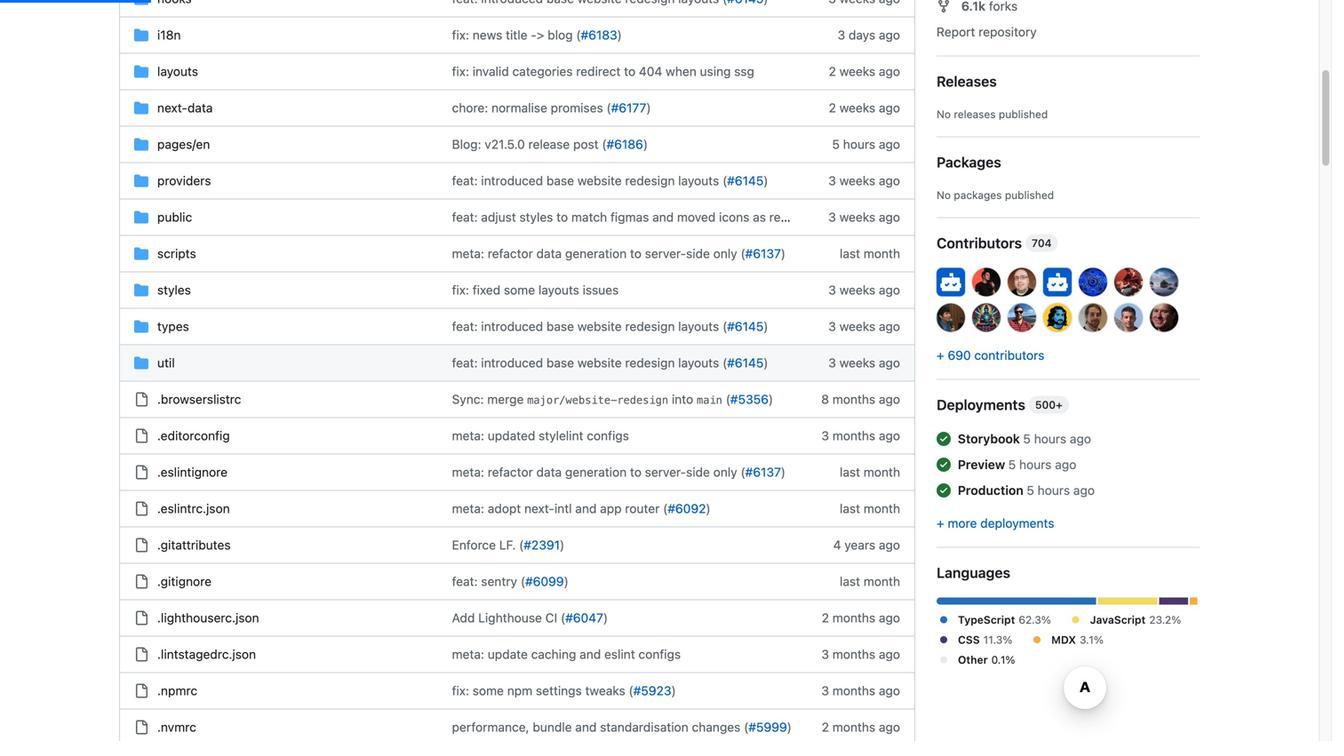 Task type: describe. For each thing, give the bounding box(es) containing it.
2 months from the top
[[833, 428, 876, 443]]

last month for .eslintrc.json
[[840, 501, 900, 516]]

0.1%
[[992, 654, 1016, 666]]

( link
[[726, 392, 731, 407]]

#6145 for types
[[727, 319, 764, 334]]

data for .eslintignore
[[537, 465, 562, 480]]

next-data
[[157, 100, 213, 115]]

62.3%
[[1019, 614, 1051, 626]]

.nvmrc link
[[157, 720, 196, 735]]

chore: normalise promises ( #6177 )
[[452, 100, 651, 115]]

main
[[697, 394, 723, 407]]

as
[[753, 210, 766, 224]]

#6137 link for .eslintignore
[[745, 465, 781, 480]]

repo forked image
[[937, 0, 951, 13]]

weeks for public
[[840, 210, 876, 224]]

+ more deployments
[[937, 516, 1055, 531]]

data for scripts
[[537, 246, 562, 261]]

ago for i18n
[[879, 28, 900, 42]]

#6186 link
[[607, 137, 643, 152]]

scripts link
[[157, 246, 196, 261]]

ago for types
[[879, 319, 900, 334]]

ago for .npmrc
[[879, 684, 900, 698]]

3 weeks ago for styles
[[829, 283, 900, 297]]

4
[[834, 538, 841, 552]]

major/website-redesign link
[[527, 394, 669, 407]]

to down 'figmas'
[[630, 246, 642, 261]]

more
[[948, 516, 977, 531]]

contributors
[[975, 348, 1045, 363]]

ago for layouts
[[879, 64, 900, 79]]

) link for .gitignore
[[564, 574, 569, 589]]

#6137 for scripts
[[745, 246, 781, 261]]

main link
[[697, 394, 723, 407]]

2 months ago for add lighthouse ci ( #6047 )
[[822, 611, 900, 625]]

500+
[[1035, 399, 1063, 411]]

) link for i18n
[[618, 28, 622, 42]]

) link for types
[[764, 319, 769, 334]]

#6183 link
[[581, 28, 618, 42]]

ago for .lighthouserc.json
[[879, 611, 900, 625]]

releases
[[954, 108, 996, 120]]

layouts up next-data link
[[157, 64, 198, 79]]

util
[[157, 356, 175, 370]]

meta: for scripts
[[452, 246, 484, 261]]

issues
[[583, 283, 619, 297]]

.editorconfig link
[[157, 428, 230, 443]]

redesign inside sync: merge major/website-redesign into main ( #5356 )
[[617, 394, 669, 407]]

generation for .eslintignore
[[565, 465, 627, 480]]

#6047
[[565, 611, 604, 625]]

@lpinca image
[[1115, 304, 1143, 332]]

ago for .editorconfig
[[879, 428, 900, 443]]

#6145 for util
[[727, 356, 764, 370]]

javascript
[[1090, 614, 1146, 626]]

production 5 hours ago
[[958, 483, 1095, 498]]

mdx 3.1 image
[[1190, 598, 1198, 605]]

) link for .gitattributes
[[560, 538, 565, 552]]

performance,
[[452, 720, 529, 735]]

check circle fill image
[[937, 432, 951, 446]]

blog: v21.5.0 release post ( #6186 )
[[452, 137, 648, 152]]

) link for scripts
[[781, 246, 786, 261]]

0 vertical spatial next-
[[157, 100, 187, 115]]

next-data link
[[157, 100, 213, 115]]

ago for util
[[879, 356, 900, 370]]

last month for .eslintignore
[[840, 465, 900, 480]]

8
[[822, 392, 829, 407]]

directory image for util
[[134, 356, 148, 370]]

) link for next-data
[[647, 100, 651, 115]]

4 years ago
[[834, 538, 900, 552]]

#6047 link
[[565, 611, 604, 625]]

3 for i18n
[[838, 28, 846, 42]]

@rvagg image
[[1008, 304, 1036, 332]]

merge
[[487, 392, 524, 407]]

layouts for types
[[678, 319, 719, 334]]

directory image for public
[[134, 210, 148, 224]]

check circle fill image for production 5 hours ago
[[937, 484, 951, 498]]

mdx
[[1052, 634, 1076, 646]]

3 weeks ago for public
[[829, 210, 900, 224]]

.lighthouserc.json link
[[157, 611, 259, 625]]

major/website-
[[527, 394, 617, 407]]

performance, bundle and standardisation changes ( #5999 )
[[452, 720, 792, 735]]

chore:
[[452, 100, 488, 115]]

directory image for types
[[134, 320, 148, 334]]

feat: sentry ( #6099 )
[[452, 574, 569, 589]]

0 horizontal spatial styles
[[157, 283, 191, 297]]

performance, bundle and standardisation changes ( link
[[452, 720, 749, 735]]

5 for preview
[[1009, 457, 1016, 472]]

#6099 link
[[525, 574, 564, 589]]

meta: refactor data generation to server-side only ( #6137 ) for scripts
[[452, 246, 786, 261]]

and right intl
[[575, 501, 597, 516]]

feat: for types
[[452, 319, 478, 334]]

introduced for types
[[481, 319, 543, 334]]

public
[[157, 210, 192, 224]]

mdx 3.1%
[[1052, 634, 1104, 646]]

2 feat: from the top
[[452, 210, 478, 224]]

.npmrc link
[[157, 684, 197, 698]]

sync: merge link
[[452, 392, 524, 407]]

#6145 link for util
[[727, 356, 764, 370]]

) link for .nvmrc
[[787, 720, 792, 735]]

pages/
[[157, 137, 196, 152]]

meta: adopt next-intl and app router ( link
[[452, 501, 668, 516]]

#6177 link
[[611, 100, 647, 115]]

+ more deployments link
[[937, 516, 1055, 531]]

5 for production
[[1027, 483, 1035, 498]]

dot fill image for javascript
[[1069, 613, 1083, 627]]

meta: for .eslintignore
[[452, 465, 484, 480]]

#5999
[[749, 720, 787, 735]]

ago for .browserslistrc
[[879, 392, 900, 407]]

3 for styles
[[829, 283, 836, 297]]

3 for types
[[829, 319, 836, 334]]

directory image for providers
[[134, 174, 148, 188]]

#6145 link for types
[[727, 319, 764, 334]]

releases
[[937, 73, 997, 90]]

0 vertical spatial data
[[187, 100, 213, 115]]

server- for .eslintignore
[[645, 465, 686, 480]]

css 11.3 image
[[1159, 598, 1188, 605]]

invalid
[[473, 64, 509, 79]]

3 for providers
[[829, 173, 836, 188]]

#6183
[[581, 28, 618, 42]]

ago for .nvmrc
[[879, 720, 900, 735]]

hours up componen…
[[843, 137, 876, 152]]

weeks for util
[[840, 356, 876, 370]]

chore: normalise promises ( link
[[452, 100, 611, 115]]

@phillipj image
[[1150, 304, 1179, 332]]

5 for storybook
[[1023, 432, 1031, 446]]

704
[[1032, 237, 1052, 249]]

feat: introduced base website redesign layouts ( link for util
[[452, 356, 727, 370]]

#5923 link
[[634, 684, 672, 698]]

redesign for providers
[[625, 173, 675, 188]]

base for types
[[547, 319, 574, 334]]

@mylesborins image
[[1044, 304, 1072, 332]]

fix: for fix: news title -> blog ( #6183 )
[[452, 28, 469, 42]]

blog
[[548, 28, 573, 42]]

to up router
[[630, 465, 642, 480]]

2 weeks ago for layouts
[[829, 64, 900, 79]]

i18n
[[157, 28, 181, 42]]

1 directory image from the top
[[134, 0, 148, 6]]

lighthouse
[[478, 611, 542, 625]]

base for util
[[547, 356, 574, 370]]

#5356 link
[[731, 392, 769, 407]]

layouts link
[[157, 64, 198, 79]]

#5923
[[634, 684, 672, 698]]

#6137 link for scripts
[[745, 246, 781, 261]]

fix: news title -> blog ( #6183 )
[[452, 28, 622, 42]]

packages
[[937, 154, 1002, 171]]

feat: introduced base website redesign layouts ( link for providers
[[452, 173, 727, 188]]

ago for public
[[879, 210, 900, 224]]

ago for next-data
[[879, 100, 900, 115]]

weeks for providers
[[840, 173, 876, 188]]

@nschonni image
[[1079, 304, 1108, 332]]

3.1%
[[1080, 634, 1104, 646]]

fix: invalid categories redirect to 404 when using ssg
[[452, 64, 755, 79]]

.gitattributes link
[[157, 538, 231, 552]]

tweaks
[[585, 684, 626, 698]]

app
[[600, 501, 622, 516]]

stylelint
[[539, 428, 584, 443]]

normalise
[[492, 100, 547, 115]]

promises
[[551, 100, 603, 115]]

production
[[958, 483, 1024, 498]]

@wai dung image
[[1150, 268, 1179, 296]]

0 horizontal spatial configs
[[587, 428, 629, 443]]

meta: refactor data generation to server-side only ( #6137 ) for .eslintignore
[[452, 465, 786, 480]]

#2391 link
[[524, 538, 560, 552]]

npm
[[507, 684, 533, 698]]

5 up componen…
[[832, 137, 840, 152]]

fix: fixed some layouts issues link
[[452, 283, 619, 297]]

.eslintrc.json link
[[157, 501, 230, 516]]

providers
[[157, 173, 211, 188]]

@ovflowd image
[[972, 268, 1001, 296]]

refactor for scripts
[[488, 246, 533, 261]]

react
[[770, 210, 799, 224]]

3 for .lintstagedrc.json
[[822, 647, 829, 662]]

hours for preview
[[1020, 457, 1052, 472]]

introduced for util
[[481, 356, 543, 370]]

and left moved
[[653, 210, 674, 224]]

other 0.1%
[[958, 654, 1016, 666]]

typescript 62.3%
[[958, 614, 1051, 626]]

.lighthouserc.json
[[157, 611, 259, 625]]

month for scripts
[[864, 246, 900, 261]]

layouts for util
[[678, 356, 719, 370]]

#2391
[[524, 538, 560, 552]]



Task type: vqa. For each thing, say whether or not it's contained in the screenshot.


Task type: locate. For each thing, give the bounding box(es) containing it.
to left match at the top left of page
[[557, 210, 568, 224]]

3 weeks from the top
[[840, 173, 876, 188]]

into link
[[672, 392, 694, 407]]

1 feat: from the top
[[452, 173, 478, 188]]

fix: up "performance,"
[[452, 684, 469, 698]]

directory image left next-data
[[134, 101, 148, 115]]

@fhemberger image
[[1008, 268, 1036, 296]]

8 months ago
[[822, 392, 900, 407]]

4 last from the top
[[840, 574, 860, 589]]

1 refactor from the top
[[488, 246, 533, 261]]

no left 'packages'
[[937, 189, 951, 201]]

types
[[157, 319, 189, 334]]

dot fill image down 62.3%
[[1030, 633, 1045, 647]]

1 meta: from the top
[[452, 246, 484, 261]]

0 vertical spatial configs
[[587, 428, 629, 443]]

6 directory image from the top
[[134, 320, 148, 334]]

website
[[578, 173, 622, 188], [578, 319, 622, 334], [578, 356, 622, 370]]

1 2 months ago from the top
[[822, 611, 900, 625]]

no for packages
[[937, 189, 951, 201]]

@jungminu image
[[937, 304, 965, 332]]

5 directory image from the top
[[134, 247, 148, 261]]

contributors
[[937, 235, 1022, 252]]

introduced down fix: fixed some layouts issues link
[[481, 319, 543, 334]]

1 vertical spatial 2 months ago
[[822, 720, 900, 735]]

ago
[[879, 28, 900, 42], [879, 64, 900, 79], [879, 100, 900, 115], [879, 137, 900, 152], [879, 173, 900, 188], [879, 210, 900, 224], [879, 283, 900, 297], [879, 319, 900, 334], [879, 356, 900, 370], [879, 392, 900, 407], [879, 428, 900, 443], [1070, 432, 1092, 446], [1055, 457, 1077, 472], [1074, 483, 1095, 498], [879, 538, 900, 552], [879, 611, 900, 625], [879, 647, 900, 662], [879, 684, 900, 698], [879, 720, 900, 735]]

1 website from the top
[[578, 173, 622, 188]]

configs down sync: merge major/website-redesign into main ( #5356 )
[[587, 428, 629, 443]]

dot fill image for other
[[937, 653, 951, 667]]

check circle fill image down check circle fill image
[[937, 458, 951, 472]]

2 vertical spatial introduced
[[481, 356, 543, 370]]

2 #6145 from the top
[[727, 319, 764, 334]]

1 vertical spatial meta: refactor data generation to server-side only ( link
[[452, 465, 745, 480]]

1 vertical spatial #6145
[[727, 319, 764, 334]]

@dependabot preview[bot] image
[[1044, 268, 1072, 296]]

2 vertical spatial base
[[547, 356, 574, 370]]

4 months from the top
[[833, 647, 876, 662]]

directory image
[[134, 28, 148, 42], [134, 64, 148, 79], [134, 101, 148, 115], [134, 283, 148, 297], [134, 356, 148, 370]]

feat: introduced base website redesign layouts ( link down issues
[[452, 319, 727, 334]]

3 base from the top
[[547, 356, 574, 370]]

1 only from the top
[[713, 246, 737, 261]]

1 vertical spatial generation
[[565, 465, 627, 480]]

2 vertical spatial feat: introduced base website redesign layouts ( link
[[452, 356, 727, 370]]

no
[[937, 108, 951, 120], [937, 189, 951, 201]]

1 #6145 link from the top
[[727, 173, 764, 188]]

@dependabot[bot] image
[[937, 268, 965, 296]]

5 3 weeks ago from the top
[[829, 356, 900, 370]]

hours up production 5 hours ago
[[1020, 457, 1052, 472]]

published for packages
[[1005, 189, 1054, 201]]

#6137 link down #5356
[[745, 465, 781, 480]]

1 vertical spatial side
[[686, 465, 710, 480]]

feat: left sentry
[[452, 574, 478, 589]]

4 fix: from the top
[[452, 684, 469, 698]]

3 feat: introduced base website redesign layouts ( #6145 ) from the top
[[452, 356, 769, 370]]

packages
[[954, 189, 1002, 201]]

) link for providers
[[764, 173, 769, 188]]

4 month from the top
[[864, 574, 900, 589]]

ago for providers
[[879, 173, 900, 188]]

fix: left the fixed
[[452, 283, 469, 297]]

1 meta: refactor data generation to server-side only ( #6137 ) from the top
[[452, 246, 786, 261]]

#6137
[[745, 246, 781, 261], [745, 465, 781, 480]]

published right "releases"
[[999, 108, 1048, 120]]

0 vertical spatial some
[[504, 283, 535, 297]]

3 feat: introduced base website redesign layouts ( link from the top
[[452, 356, 727, 370]]

feat: adjust styles to match figmas and moved icons as react componen… link
[[452, 210, 873, 224]]

hours for storybook
[[1034, 432, 1067, 446]]

0 horizontal spatial dot fill image
[[937, 653, 951, 667]]

hours down the 500+ on the bottom of the page
[[1034, 432, 1067, 446]]

javascript 23.2 image
[[1098, 598, 1158, 605]]

+ left 690
[[937, 348, 945, 363]]

base down blog: v21.5.0 release post ( #6186 )
[[547, 173, 574, 188]]

layouts up the main
[[678, 356, 719, 370]]

meta: refactor data generation to server-side only ( link
[[452, 246, 745, 261], [452, 465, 745, 480]]

1 vertical spatial 3 months ago
[[822, 647, 900, 662]]

1 vertical spatial #6137
[[745, 465, 781, 480]]

refactor for .eslintignore
[[488, 465, 533, 480]]

directory image for i18n
[[134, 28, 148, 42]]

.npmrc
[[157, 684, 197, 698]]

layouts up moved
[[678, 173, 719, 188]]

meta: refactor data generation to server-side only ( link up the app on the bottom of the page
[[452, 465, 745, 480]]

layouts up into at the bottom of the page
[[678, 319, 719, 334]]

2 meta: refactor data generation to server-side only ( #6137 ) from the top
[[452, 465, 786, 480]]

3 weeks ago for providers
[[829, 173, 900, 188]]

1 last month from the top
[[840, 246, 900, 261]]

feat: sentry ( link
[[452, 574, 525, 589]]

data up fix: fixed some layouts issues link
[[537, 246, 562, 261]]

0 vertical spatial introduced
[[481, 173, 543, 188]]

next-
[[157, 100, 187, 115], [524, 501, 555, 516]]

meta: adopt next-intl and app router ( #6092 )
[[452, 501, 711, 516]]

2 check circle fill image from the top
[[937, 484, 951, 498]]

feat: introduced base website redesign layouts ( link up match at the top left of page
[[452, 173, 727, 188]]

2 month from the top
[[864, 465, 900, 480]]

1 horizontal spatial configs
[[639, 647, 681, 662]]

3 directory image from the top
[[134, 101, 148, 115]]

3 month from the top
[[864, 501, 900, 516]]

0 vertical spatial check circle fill image
[[937, 458, 951, 472]]

0 vertical spatial #6145 link
[[727, 173, 764, 188]]

check circle fill image
[[937, 458, 951, 472], [937, 484, 951, 498]]

website up major/website-redesign link
[[578, 356, 622, 370]]

fix: left the 'invalid' in the top of the page
[[452, 64, 469, 79]]

server- up '#6092' link
[[645, 465, 686, 480]]

1 vertical spatial feat: introduced base website redesign layouts ( #6145 )
[[452, 319, 769, 334]]

+ for deployments
[[937, 516, 945, 531]]

base down fix: fixed some layouts issues link
[[547, 319, 574, 334]]

3 directory image from the top
[[134, 174, 148, 188]]

1 vertical spatial server-
[[645, 465, 686, 480]]

website for providers
[[578, 173, 622, 188]]

4 directory image from the top
[[134, 283, 148, 297]]

dot fill image
[[937, 613, 951, 627], [937, 633, 951, 647], [1030, 633, 1045, 647]]

4 last month from the top
[[840, 574, 900, 589]]

styles right adjust in the top of the page
[[520, 210, 553, 224]]

0 vertical spatial feat: introduced base website redesign layouts ( #6145 )
[[452, 173, 769, 188]]

0 vertical spatial published
[[999, 108, 1048, 120]]

4 directory image from the top
[[134, 210, 148, 224]]

to left 404
[[624, 64, 636, 79]]

3 months from the top
[[833, 611, 876, 625]]

1 feat: introduced base website redesign layouts ( #6145 ) from the top
[[452, 173, 769, 188]]

3 for public
[[829, 210, 836, 224]]

2 #6145 link from the top
[[727, 319, 764, 334]]

meta: refactor data generation to server-side only ( link for .eslintignore
[[452, 465, 745, 480]]

0 vertical spatial feat: introduced base website redesign layouts ( link
[[452, 173, 727, 188]]

2 #6137 link from the top
[[745, 465, 781, 480]]

2 #6137 from the top
[[745, 465, 781, 480]]

feat: introduced base website redesign layouts ( #6145 ) up sync: merge major/website-redesign into main ( #5356 )
[[452, 356, 769, 370]]

fix: for fix: fixed some layouts issues
[[452, 283, 469, 297]]

dot fill image for typescript
[[937, 613, 951, 627]]

0 vertical spatial website
[[578, 173, 622, 188]]

generation up issues
[[565, 246, 627, 261]]

meta: for .eslintrc.json
[[452, 501, 484, 516]]

report repository link
[[937, 24, 1037, 39]]

0 vertical spatial server-
[[645, 246, 686, 261]]

1 months from the top
[[833, 392, 876, 407]]

2 3 months ago from the top
[[822, 647, 900, 662]]

3 meta: from the top
[[452, 465, 484, 480]]

1 vertical spatial +
[[937, 516, 945, 531]]

.lintstagedrc.json
[[157, 647, 256, 662]]

only down icons
[[713, 246, 737, 261]]

1 vertical spatial 2 weeks ago
[[829, 100, 900, 115]]

5
[[832, 137, 840, 152], [1023, 432, 1031, 446], [1009, 457, 1016, 472], [1027, 483, 1035, 498]]

feat: introduced base website redesign layouts ( #6145 ) down issues
[[452, 319, 769, 334]]

2 vertical spatial feat: introduced base website redesign layouts ( #6145 )
[[452, 356, 769, 370]]

styles up types link
[[157, 283, 191, 297]]

dot fill image for mdx
[[1030, 633, 1045, 647]]

redesign up into link
[[625, 319, 675, 334]]

no releases published
[[937, 108, 1048, 120]]

some left npm
[[473, 684, 504, 698]]

5 up preview 5 hours ago
[[1023, 432, 1031, 446]]

0 vertical spatial #6145
[[727, 173, 764, 188]]

years
[[845, 538, 876, 552]]

last for scripts
[[840, 246, 860, 261]]

5 directory image from the top
[[134, 356, 148, 370]]

directory image for styles
[[134, 283, 148, 297]]

data up en
[[187, 100, 213, 115]]

1 side from the top
[[686, 246, 710, 261]]

3 3 months ago from the top
[[822, 684, 900, 698]]

1 vertical spatial #6137 link
[[745, 465, 781, 480]]

+ left more
[[937, 516, 945, 531]]

3 last month from the top
[[840, 501, 900, 516]]

3 fix: from the top
[[452, 283, 469, 297]]

check circle fill image up more
[[937, 484, 951, 498]]

directory image left the util link
[[134, 356, 148, 370]]

when
[[666, 64, 697, 79]]

feat: introduced base website redesign layouts ( #6145 ) for util
[[452, 356, 769, 370]]

feat: for .gitignore
[[452, 574, 478, 589]]

css 11.3%
[[958, 634, 1013, 646]]

0 vertical spatial 2 months ago
[[822, 611, 900, 625]]

feat: down blog:
[[452, 173, 478, 188]]

1 vertical spatial #6145 link
[[727, 319, 764, 334]]

1 check circle fill image from the top
[[937, 458, 951, 472]]

#6145 for providers
[[727, 173, 764, 188]]

2 weeks ago down days
[[829, 64, 900, 79]]

#6092
[[668, 501, 706, 516]]

4 3 weeks ago from the top
[[829, 319, 900, 334]]

#6177
[[611, 100, 647, 115]]

#6145 link for providers
[[727, 173, 764, 188]]

introduced up merge
[[481, 356, 543, 370]]

1 fix: from the top
[[452, 28, 469, 42]]

weeks for next-data
[[840, 100, 876, 115]]

redesign left into at the bottom of the page
[[617, 394, 669, 407]]

fix: some npm settings tweaks ( #5923 )
[[452, 684, 676, 698]]

) link for .eslintrc.json
[[706, 501, 711, 516]]

months for #5999
[[833, 720, 876, 735]]

blog: v21.5.0 release post ( link
[[452, 137, 607, 152]]

feat: left adjust in the top of the page
[[452, 210, 478, 224]]

ssg
[[734, 64, 755, 79]]

figmas
[[611, 210, 649, 224]]

website up match at the top left of page
[[578, 173, 622, 188]]

0 vertical spatial meta: refactor data generation to server-side only ( link
[[452, 246, 745, 261]]

2 no from the top
[[937, 189, 951, 201]]

0 horizontal spatial next-
[[157, 100, 187, 115]]

0 vertical spatial dot fill image
[[1069, 613, 1083, 627]]

2 vertical spatial #6145 link
[[727, 356, 764, 370]]

side up #6092
[[686, 465, 710, 480]]

directory image left layouts link at the left top of page
[[134, 64, 148, 79]]

3 weeks ago for types
[[829, 319, 900, 334]]

redesign up feat: adjust styles to match figmas and moved icons as react componen…
[[625, 173, 675, 188]]

0 vertical spatial meta: refactor data generation to server-side only ( #6137 )
[[452, 246, 786, 261]]

0 vertical spatial +
[[937, 348, 945, 363]]

) link for .npmrc
[[672, 684, 676, 698]]

other
[[958, 654, 988, 666]]

release
[[529, 137, 570, 152]]

v21.5.0
[[485, 137, 525, 152]]

some right the fixed
[[504, 283, 535, 297]]

languages
[[937, 564, 1011, 581]]

feat: down the fixed
[[452, 319, 478, 334]]

5 down preview 5 hours ago
[[1027, 483, 1035, 498]]

2 generation from the top
[[565, 465, 627, 480]]

1 horizontal spatial styles
[[520, 210, 553, 224]]

#6099
[[525, 574, 564, 589]]

redesign for util
[[625, 356, 675, 370]]

2 for chore: normalise promises ( #6177 )
[[829, 100, 836, 115]]

@xhmikosr image
[[1079, 268, 1108, 296]]

1 vertical spatial check circle fill image
[[937, 484, 951, 498]]

2 feat: introduced base website redesign layouts ( link from the top
[[452, 319, 727, 334]]

1 vertical spatial base
[[547, 319, 574, 334]]

directory image for next-data
[[134, 101, 148, 115]]

fix: fixed some layouts issues
[[452, 283, 619, 297]]

1 vertical spatial data
[[537, 246, 562, 261]]

next- right adopt
[[524, 501, 555, 516]]

2 fix: from the top
[[452, 64, 469, 79]]

2 for add lighthouse ci ( #6047 )
[[822, 611, 829, 625]]

1 base from the top
[[547, 173, 574, 188]]

1 feat: introduced base website redesign layouts ( link from the top
[[452, 173, 727, 188]]

meta: refactor data generation to server-side only ( #6137 ) down 'figmas'
[[452, 246, 786, 261]]

2 vertical spatial 3 months ago
[[822, 684, 900, 698]]

releases link
[[937, 73, 997, 90]]

3 website from the top
[[578, 356, 622, 370]]

2 base from the top
[[547, 319, 574, 334]]

1 #6137 from the top
[[745, 246, 781, 261]]

generation up meta: adopt next-intl and app router ( #6092 )
[[565, 465, 627, 480]]

configs up #5923
[[639, 647, 681, 662]]

router
[[625, 501, 660, 516]]

server- down feat: adjust styles to match figmas and moved icons as react componen…
[[645, 246, 686, 261]]

layouts left issues
[[539, 283, 579, 297]]

deployments
[[981, 516, 1055, 531]]

categories
[[512, 64, 573, 79]]

news
[[473, 28, 503, 42]]

server- for scripts
[[645, 246, 686, 261]]

3 #6145 link from the top
[[727, 356, 764, 370]]

0 vertical spatial base
[[547, 173, 574, 188]]

intl
[[555, 501, 572, 516]]

util link
[[157, 356, 175, 370]]

.eslintrc.json
[[157, 501, 230, 516]]

.eslintignore link
[[157, 465, 228, 480]]

3 months ago for meta: update caching and eslint configs
[[822, 647, 900, 662]]

and left eslint
[[580, 647, 601, 662]]

1 vertical spatial configs
[[639, 647, 681, 662]]

side for .eslintignore
[[686, 465, 710, 480]]

2 introduced from the top
[[481, 319, 543, 334]]

preview
[[958, 457, 1005, 472]]

hours for production
[[1038, 483, 1070, 498]]

hours down preview 5 hours ago
[[1038, 483, 1070, 498]]

layouts
[[157, 64, 198, 79], [678, 173, 719, 188], [539, 283, 579, 297], [678, 319, 719, 334], [678, 356, 719, 370]]

and right 'bundle'
[[575, 720, 597, 735]]

0 vertical spatial 3 months ago
[[822, 428, 900, 443]]

4 meta: from the top
[[452, 501, 484, 516]]

meta: update caching and eslint configs
[[452, 647, 681, 662]]

published
[[999, 108, 1048, 120], [1005, 189, 1054, 201]]

redesign up into at the bottom of the page
[[625, 356, 675, 370]]

2 directory image from the top
[[134, 137, 148, 152]]

base up 'major/website-'
[[547, 356, 574, 370]]

.browserslistrc link
[[157, 392, 241, 407]]

2 server- from the top
[[645, 465, 686, 480]]

weeks for styles
[[840, 283, 876, 297]]

2 meta: from the top
[[452, 428, 484, 443]]

) link for util
[[764, 356, 769, 370]]

dot fill image left other
[[937, 653, 951, 667]]

#5356
[[731, 392, 769, 407]]

#6137 down as
[[745, 246, 781, 261]]

#6137 link down as
[[745, 246, 781, 261]]

2 months ago for performance, bundle and standardisation changes ( #5999 )
[[822, 720, 900, 735]]

1 vertical spatial introduced
[[481, 319, 543, 334]]

javascript 23.2%
[[1090, 614, 1182, 626]]

1 vertical spatial next-
[[524, 501, 555, 516]]

2 refactor from the top
[[488, 465, 533, 480]]

storybook 5 hours ago
[[958, 432, 1092, 446]]

#6092 link
[[668, 501, 706, 516]]

layouts for providers
[[678, 173, 719, 188]]

configs
[[587, 428, 629, 443], [639, 647, 681, 662]]

next- up pages/
[[157, 100, 187, 115]]

enforce lf. ( #2391 )
[[452, 538, 565, 552]]

dot fill image up the mdx 3.1%
[[1069, 613, 1083, 627]]

1 vertical spatial website
[[578, 319, 622, 334]]

0 vertical spatial styles
[[520, 210, 553, 224]]

2 side from the top
[[686, 465, 710, 480]]

sentry
[[481, 574, 517, 589]]

5 weeks from the top
[[840, 283, 876, 297]]

3 weeks ago
[[829, 173, 900, 188], [829, 210, 900, 224], [829, 283, 900, 297], [829, 319, 900, 334], [829, 356, 900, 370]]

2 website from the top
[[578, 319, 622, 334]]

feat: introduced base website redesign layouts ( link
[[452, 173, 727, 188], [452, 319, 727, 334], [452, 356, 727, 370]]

3 feat: from the top
[[452, 319, 478, 334]]

only down "(" link
[[713, 465, 737, 480]]

styles link
[[157, 283, 191, 297]]

2 feat: introduced base website redesign layouts ( #6145 ) from the top
[[452, 319, 769, 334]]

1 month from the top
[[864, 246, 900, 261]]

months for #5923
[[833, 684, 876, 698]]

5 meta: from the top
[[452, 647, 484, 662]]

1 horizontal spatial dot fill image
[[1069, 613, 1083, 627]]

6 months from the top
[[833, 720, 876, 735]]

3 for .editorconfig
[[822, 428, 829, 443]]

feat: for providers
[[452, 173, 478, 188]]

feat: introduced base website redesign layouts ( #6145 ) for providers
[[452, 173, 769, 188]]

7 weeks from the top
[[840, 356, 876, 370]]

2 vertical spatial website
[[578, 356, 622, 370]]

3 introduced from the top
[[481, 356, 543, 370]]

feat: introduced base website redesign layouts ( link up major/website-redesign link
[[452, 356, 727, 370]]

3 weeks ago for util
[[829, 356, 900, 370]]

@mikeal image
[[972, 304, 1001, 332]]

typescript 62.3 image
[[937, 598, 1096, 605]]

month for .gitignore
[[864, 574, 900, 589]]

to
[[624, 64, 636, 79], [557, 210, 568, 224], [630, 246, 642, 261], [630, 465, 642, 480]]

1 last from the top
[[840, 246, 860, 261]]

0 vertical spatial 2 weeks ago
[[829, 64, 900, 79]]

1 vertical spatial only
[[713, 465, 737, 480]]

1 vertical spatial meta: refactor data generation to server-side only ( #6137 )
[[452, 465, 786, 480]]

directory image left styles link
[[134, 283, 148, 297]]

no left "releases"
[[937, 108, 951, 120]]

lf.
[[499, 538, 516, 552]]

1 weeks from the top
[[840, 64, 876, 79]]

1 vertical spatial dot fill image
[[937, 653, 951, 667]]

caching
[[531, 647, 576, 662]]

690
[[948, 348, 971, 363]]

0 vertical spatial no
[[937, 108, 951, 120]]

) link for .eslintignore
[[781, 465, 786, 480]]

side down moved
[[686, 246, 710, 261]]

website for util
[[578, 356, 622, 370]]

0 vertical spatial refactor
[[488, 246, 533, 261]]

feat: up the sync:
[[452, 356, 478, 370]]

meta: refactor data generation to server-side only ( #6137 ) up the app on the bottom of the page
[[452, 465, 786, 480]]

3 days ago
[[838, 28, 900, 42]]

0 vertical spatial side
[[686, 246, 710, 261]]

icons
[[719, 210, 750, 224]]

3 for util
[[829, 356, 836, 370]]

1 vertical spatial styles
[[157, 283, 191, 297]]

#6137 link
[[745, 246, 781, 261], [745, 465, 781, 480]]

1 2 weeks ago from the top
[[829, 64, 900, 79]]

meta: update caching and eslint configs link
[[452, 647, 681, 662]]

website down issues
[[578, 319, 622, 334]]

1 3 weeks ago from the top
[[829, 173, 900, 188]]

.lintstagedrc.json link
[[157, 647, 256, 662]]

2 vertical spatial data
[[537, 465, 562, 480]]

fix: for fix: some npm settings tweaks ( #5923 )
[[452, 684, 469, 698]]

add lighthouse ci ( #6047 )
[[452, 611, 608, 625]]

meta: refactor data generation to server-side only ( link up issues
[[452, 246, 745, 261]]

redesign for types
[[625, 319, 675, 334]]

blog:
[[452, 137, 481, 152]]

#6137 for .eslintignore
[[745, 465, 781, 480]]

redesign
[[625, 173, 675, 188], [625, 319, 675, 334], [625, 356, 675, 370], [617, 394, 669, 407]]

introduced down v21.5.0
[[481, 173, 543, 188]]

1 introduced from the top
[[481, 173, 543, 188]]

2 3 weeks ago from the top
[[829, 210, 900, 224]]

using
[[700, 64, 731, 79]]

#5999 link
[[749, 720, 787, 735]]

feat: introduced base website redesign layouts ( #6145 ) down #6186 on the left top of the page
[[452, 173, 769, 188]]

0 vertical spatial #6137 link
[[745, 246, 781, 261]]

dot fill image left typescript
[[937, 613, 951, 627]]

1 #6137 link from the top
[[745, 246, 781, 261]]

1 vertical spatial refactor
[[488, 465, 533, 480]]

published up 704
[[1005, 189, 1054, 201]]

no packages published
[[937, 189, 1054, 201]]

4 weeks from the top
[[840, 210, 876, 224]]

types link
[[157, 319, 189, 334]]

1 horizontal spatial next-
[[524, 501, 555, 516]]

2 last month from the top
[[840, 465, 900, 480]]

1 vertical spatial published
[[1005, 189, 1054, 201]]

5 feat: from the top
[[452, 574, 478, 589]]

adopt
[[488, 501, 521, 516]]

last for .eslintrc.json
[[840, 501, 860, 516]]

ago for styles
[[879, 283, 900, 297]]

deployments
[[937, 396, 1026, 413]]

weeks for types
[[840, 319, 876, 334]]

hours
[[843, 137, 876, 152], [1034, 432, 1067, 446], [1020, 457, 1052, 472], [1038, 483, 1070, 498]]

fixed
[[473, 283, 501, 297]]

0 vertical spatial generation
[[565, 246, 627, 261]]

month for .eslintignore
[[864, 465, 900, 480]]

fix: left the news
[[452, 28, 469, 42]]

2 weeks ago for next-data
[[829, 100, 900, 115]]

en
[[196, 137, 210, 152]]

3 3 weeks ago from the top
[[829, 283, 900, 297]]

1 no from the top
[[937, 108, 951, 120]]

1 + from the top
[[937, 348, 945, 363]]

refactor down adjust in the top of the page
[[488, 246, 533, 261]]

1 vertical spatial some
[[473, 684, 504, 698]]

2 weeks from the top
[[840, 100, 876, 115]]

directory image
[[134, 0, 148, 6], [134, 137, 148, 152], [134, 174, 148, 188], [134, 210, 148, 224], [134, 247, 148, 261], [134, 320, 148, 334]]

5 down the storybook 5 hours ago
[[1009, 457, 1016, 472]]

2 weeks ago up 5 hours ago
[[829, 100, 900, 115]]

match
[[572, 210, 607, 224]]

fix: news title -> blog ( link
[[452, 28, 581, 42]]

#6137 down #5356
[[745, 465, 781, 480]]

last for .gitignore
[[840, 574, 860, 589]]

1 directory image from the top
[[134, 28, 148, 42]]

1 vertical spatial feat: introduced base website redesign layouts ( link
[[452, 319, 727, 334]]

feat: introduced base website redesign layouts ( #6145 )
[[452, 173, 769, 188], [452, 319, 769, 334], [452, 356, 769, 370]]

data down meta: updated stylelint configs
[[537, 465, 562, 480]]

last month for .gitignore
[[840, 574, 900, 589]]

enforce
[[452, 538, 496, 552]]

1 3 months ago from the top
[[822, 428, 900, 443]]

2 for performance, bundle and standardisation changes ( #5999 )
[[822, 720, 829, 735]]

meta: refactor data generation to server-side only ( link for scripts
[[452, 246, 745, 261]]

3 for .npmrc
[[822, 684, 829, 698]]

2 + from the top
[[937, 516, 945, 531]]

0 vertical spatial only
[[713, 246, 737, 261]]

1 server- from the top
[[645, 246, 686, 261]]

1 vertical spatial no
[[937, 189, 951, 201]]

1 meta: refactor data generation to server-side only ( link from the top
[[452, 246, 745, 261]]

i18n link
[[157, 28, 181, 42]]

0 vertical spatial #6137
[[745, 246, 781, 261]]

months for major/website-redesign
[[833, 392, 876, 407]]

3 last from the top
[[840, 501, 860, 516]]

dot fill image
[[1069, 613, 1083, 627], [937, 653, 951, 667]]

2 last from the top
[[840, 465, 860, 480]]

css
[[958, 634, 980, 646]]

+ for contributors
[[937, 348, 945, 363]]

1 generation from the top
[[565, 246, 627, 261]]

check circle fill image for preview 5 hours ago
[[937, 458, 951, 472]]

4 feat: from the top
[[452, 356, 478, 370]]

last month for scripts
[[840, 246, 900, 261]]

2 only from the top
[[713, 465, 737, 480]]

@trott image
[[1115, 268, 1143, 296]]

refactor down updated
[[488, 465, 533, 480]]

2 vertical spatial #6145
[[727, 356, 764, 370]]

add lighthouse ci ( link
[[452, 611, 565, 625]]

(
[[576, 28, 581, 42], [607, 100, 611, 115], [602, 137, 607, 152], [723, 173, 727, 188], [741, 246, 745, 261], [723, 319, 727, 334], [723, 356, 727, 370], [726, 392, 731, 407], [741, 465, 745, 480], [663, 501, 668, 516], [519, 538, 524, 552], [521, 574, 525, 589], [561, 611, 565, 625], [629, 684, 634, 698], [744, 720, 749, 735]]

directory image left i18n
[[134, 28, 148, 42]]

dot fill image left the css
[[937, 633, 951, 647]]

1 #6145 from the top
[[727, 173, 764, 188]]



